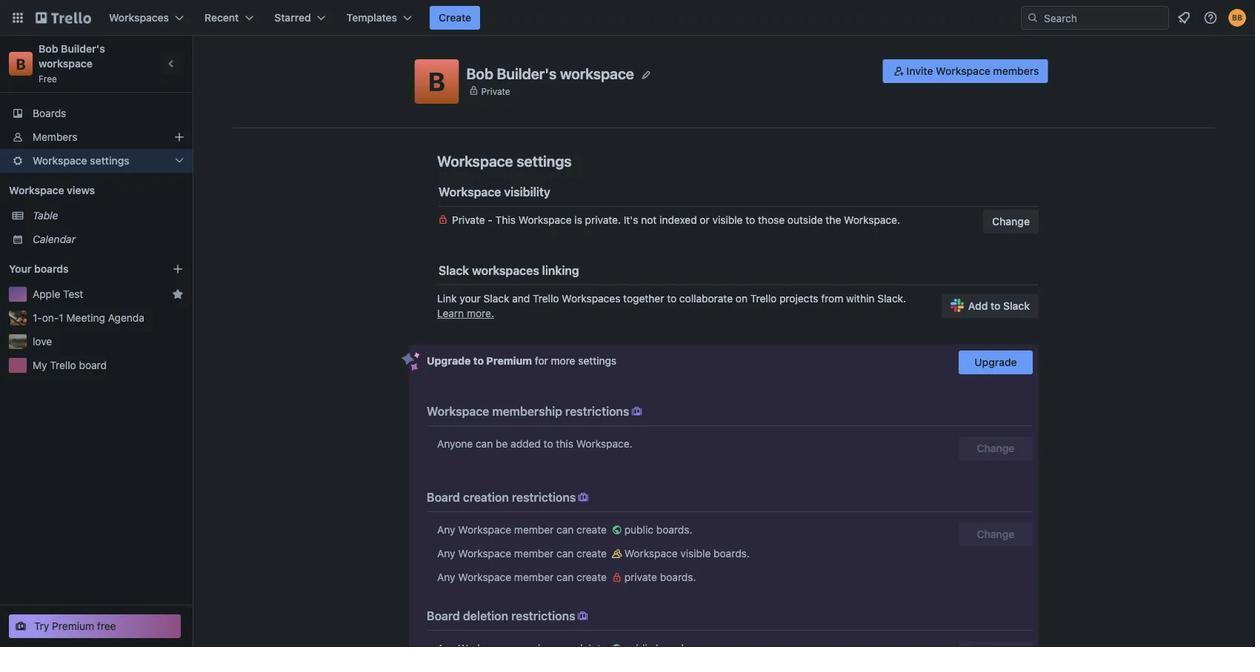 Task type: vqa. For each thing, say whether or not it's contained in the screenshot.
the Slack.
yes



Task type: locate. For each thing, give the bounding box(es) containing it.
any workspace member can create
[[437, 524, 610, 536], [437, 547, 610, 560], [437, 571, 610, 583]]

slack for link
[[484, 292, 510, 305]]

board
[[79, 359, 107, 371]]

1 vertical spatial board
[[427, 609, 460, 623]]

slack inside "link your slack and trello workspaces together to collaborate on trello projects from within slack. learn more."
[[484, 292, 510, 305]]

any for private boards.
[[437, 571, 455, 583]]

0 vertical spatial premium
[[487, 355, 532, 367]]

settings down "members" link
[[90, 155, 130, 167]]

slack.
[[878, 292, 907, 305]]

2 horizontal spatial slack
[[1004, 300, 1030, 312]]

board left deletion
[[427, 609, 460, 623]]

0 vertical spatial workspace.
[[844, 214, 901, 226]]

members link
[[0, 125, 193, 149]]

b inside button
[[429, 66, 445, 97]]

any workspace member can create for workspace visible boards.
[[437, 547, 610, 560]]

0 horizontal spatial workspace settings
[[33, 155, 130, 167]]

sm image
[[576, 490, 591, 505], [610, 523, 625, 537], [610, 570, 625, 585], [576, 609, 590, 623], [609, 641, 624, 647]]

public boards.
[[625, 524, 693, 536]]

0 vertical spatial any
[[437, 524, 455, 536]]

0 horizontal spatial upgrade
[[427, 355, 471, 367]]

builder's
[[61, 43, 105, 55], [497, 65, 557, 82]]

workspace visible boards.
[[625, 547, 750, 560]]

any for workspace visible boards.
[[437, 547, 455, 560]]

starred
[[274, 11, 311, 24]]

workspace for bob builder's workspace free
[[39, 57, 93, 70]]

settings right the more
[[578, 355, 617, 367]]

1 vertical spatial change
[[977, 442, 1015, 454]]

linking
[[542, 264, 579, 278]]

2 vertical spatial change
[[977, 528, 1015, 540]]

private
[[481, 86, 510, 96], [452, 214, 485, 226]]

visibility
[[504, 185, 551, 199]]

1 horizontal spatial upgrade
[[975, 356, 1017, 368]]

visible up private boards.
[[681, 547, 711, 560]]

workspace down 'primary' element
[[560, 65, 634, 82]]

1 horizontal spatial workspaces
[[562, 292, 621, 305]]

slack up more.
[[484, 292, 510, 305]]

0 vertical spatial create
[[577, 524, 607, 536]]

1 vertical spatial builder's
[[497, 65, 557, 82]]

2 vertical spatial restrictions
[[511, 609, 576, 623]]

0 horizontal spatial sm image
[[610, 546, 625, 561]]

0 vertical spatial member
[[514, 524, 554, 536]]

from
[[821, 292, 844, 305]]

bob inside the bob builder's workspace free
[[39, 43, 58, 55]]

it's
[[624, 214, 639, 226]]

3 create from the top
[[577, 571, 607, 583]]

0 horizontal spatial b
[[16, 55, 26, 72]]

2 member from the top
[[514, 547, 554, 560]]

restrictions down anyone can be added to this workspace.
[[512, 490, 576, 504]]

2 create from the top
[[577, 547, 607, 560]]

0 vertical spatial board
[[427, 490, 460, 504]]

not
[[641, 214, 657, 226]]

change link
[[959, 523, 1033, 546]]

to right together
[[667, 292, 677, 305]]

slack right 'add'
[[1004, 300, 1030, 312]]

2 vertical spatial any
[[437, 571, 455, 583]]

trello right and
[[533, 292, 559, 305]]

recent button
[[196, 6, 263, 30]]

2 any workspace member can create from the top
[[437, 547, 610, 560]]

premium right try
[[52, 620, 94, 632]]

0 horizontal spatial workspaces
[[109, 11, 169, 24]]

boards.
[[657, 524, 693, 536], [714, 547, 750, 560], [660, 571, 696, 583]]

my
[[33, 359, 47, 371]]

sm image inside the invite workspace members button
[[892, 64, 907, 79]]

bob up free
[[39, 43, 58, 55]]

to left those
[[746, 214, 755, 226]]

visible
[[713, 214, 743, 226], [681, 547, 711, 560]]

0 horizontal spatial bob
[[39, 43, 58, 55]]

0 vertical spatial boards.
[[657, 524, 693, 536]]

builder's for bob builder's workspace
[[497, 65, 557, 82]]

starred button
[[266, 6, 335, 30]]

b
[[16, 55, 26, 72], [429, 66, 445, 97]]

this
[[496, 214, 516, 226]]

1 create from the top
[[577, 524, 607, 536]]

and
[[512, 292, 530, 305]]

add to slack
[[969, 300, 1030, 312]]

0 vertical spatial restrictions
[[566, 404, 630, 418]]

workspaces inside popup button
[[109, 11, 169, 24]]

2 any from the top
[[437, 547, 455, 560]]

boards. for public boards.
[[657, 524, 693, 536]]

create button
[[430, 6, 480, 30]]

those
[[758, 214, 785, 226]]

public
[[625, 524, 654, 536]]

1 horizontal spatial visible
[[713, 214, 743, 226]]

any workspace member can create for public boards.
[[437, 524, 610, 536]]

upgrade inside upgrade button
[[975, 356, 1017, 368]]

member
[[514, 524, 554, 536], [514, 547, 554, 560], [514, 571, 554, 583]]

invite workspace members button
[[883, 59, 1048, 83]]

workspaces up workspace navigation collapse icon
[[109, 11, 169, 24]]

1 any workspace member can create from the top
[[437, 524, 610, 536]]

1 horizontal spatial workspace
[[560, 65, 634, 82]]

slack for add
[[1004, 300, 1030, 312]]

2 vertical spatial member
[[514, 571, 554, 583]]

2 horizontal spatial sm image
[[892, 64, 907, 79]]

0 vertical spatial workspaces
[[109, 11, 169, 24]]

b link
[[9, 52, 33, 76]]

0 vertical spatial builder's
[[61, 43, 105, 55]]

2 horizontal spatial settings
[[578, 355, 617, 367]]

1
[[59, 312, 64, 324]]

workspace. right the 'the'
[[844, 214, 901, 226]]

0 horizontal spatial trello
[[50, 359, 76, 371]]

private down bob builder's workspace
[[481, 86, 510, 96]]

member for public boards.
[[514, 524, 554, 536]]

premium left the for
[[487, 355, 532, 367]]

your
[[460, 292, 481, 305]]

search image
[[1027, 12, 1039, 24]]

1 vertical spatial private
[[452, 214, 485, 226]]

love
[[33, 335, 52, 348]]

private for private
[[481, 86, 510, 96]]

slack up the link in the left of the page
[[439, 264, 469, 278]]

recent
[[205, 11, 239, 24]]

upgrade down add to slack link on the right top of the page
[[975, 356, 1017, 368]]

2 vertical spatial boards.
[[660, 571, 696, 583]]

trello right on in the right top of the page
[[751, 292, 777, 305]]

free
[[39, 73, 57, 84]]

1 vertical spatial restrictions
[[512, 490, 576, 504]]

0 horizontal spatial builder's
[[61, 43, 105, 55]]

1 vertical spatial workspace.
[[576, 438, 633, 450]]

upgrade for upgrade
[[975, 356, 1017, 368]]

b down create button
[[429, 66, 445, 97]]

1 vertical spatial sm image
[[630, 404, 644, 419]]

3 any from the top
[[437, 571, 455, 583]]

your boards with 4 items element
[[9, 260, 150, 278]]

b for b link
[[16, 55, 26, 72]]

0 horizontal spatial premium
[[52, 620, 94, 632]]

any
[[437, 524, 455, 536], [437, 547, 455, 560], [437, 571, 455, 583]]

settings up visibility
[[517, 152, 572, 169]]

board
[[427, 490, 460, 504], [427, 609, 460, 623]]

outside
[[788, 214, 823, 226]]

0 vertical spatial bob
[[39, 43, 58, 55]]

1 vertical spatial change button
[[959, 437, 1033, 460]]

bob builder's workspace link
[[39, 43, 108, 70]]

b down switch to… image
[[16, 55, 26, 72]]

workspace
[[936, 65, 991, 77], [437, 152, 513, 169], [33, 155, 87, 167], [9, 184, 64, 196], [439, 185, 501, 199], [519, 214, 572, 226], [427, 404, 489, 418], [458, 524, 512, 536], [458, 547, 512, 560], [625, 547, 678, 560], [458, 571, 512, 583]]

views
[[67, 184, 95, 196]]

1 vertical spatial bob
[[467, 65, 494, 82]]

0 vertical spatial any workspace member can create
[[437, 524, 610, 536]]

primary element
[[0, 0, 1256, 36]]

restrictions up "this"
[[566, 404, 630, 418]]

1 member from the top
[[514, 524, 554, 536]]

1 horizontal spatial slack
[[484, 292, 510, 305]]

2 vertical spatial any workspace member can create
[[437, 571, 610, 583]]

1 horizontal spatial builder's
[[497, 65, 557, 82]]

0 vertical spatial sm image
[[892, 64, 907, 79]]

settings inside workspace settings popup button
[[90, 155, 130, 167]]

workspace.
[[844, 214, 901, 226], [576, 438, 633, 450]]

to
[[746, 214, 755, 226], [667, 292, 677, 305], [991, 300, 1001, 312], [474, 355, 484, 367], [544, 438, 553, 450]]

visible right or
[[713, 214, 743, 226]]

invite
[[907, 65, 934, 77]]

0 vertical spatial visible
[[713, 214, 743, 226]]

on
[[736, 292, 748, 305]]

3 member from the top
[[514, 571, 554, 583]]

starred icon image
[[172, 288, 184, 300]]

1 vertical spatial any workspace member can create
[[437, 547, 610, 560]]

workspace up free
[[39, 57, 93, 70]]

apple test
[[33, 288, 83, 300]]

on-
[[42, 312, 59, 324]]

workspace settings up workspace visibility on the top left of the page
[[437, 152, 572, 169]]

workspaces down linking
[[562, 292, 621, 305]]

create for private boards.
[[577, 571, 607, 583]]

your
[[9, 263, 32, 275]]

bob right b button
[[467, 65, 494, 82]]

0 horizontal spatial visible
[[681, 547, 711, 560]]

try
[[34, 620, 49, 632]]

1 horizontal spatial bob
[[467, 65, 494, 82]]

0 vertical spatial private
[[481, 86, 510, 96]]

sm image
[[892, 64, 907, 79], [630, 404, 644, 419], [610, 546, 625, 561]]

templates
[[347, 11, 397, 24]]

change
[[993, 215, 1030, 228], [977, 442, 1015, 454], [977, 528, 1015, 540]]

1 vertical spatial workspaces
[[562, 292, 621, 305]]

0 vertical spatial change button
[[984, 210, 1039, 233]]

1 vertical spatial any
[[437, 547, 455, 560]]

projects
[[780, 292, 819, 305]]

create for workspace visible boards.
[[577, 547, 607, 560]]

board left creation
[[427, 490, 460, 504]]

1 horizontal spatial premium
[[487, 355, 532, 367]]

can
[[476, 438, 493, 450], [557, 524, 574, 536], [557, 547, 574, 560], [557, 571, 574, 583]]

board creation restrictions
[[427, 490, 576, 504]]

create for public boards.
[[577, 524, 607, 536]]

restrictions right deletion
[[511, 609, 576, 623]]

test
[[63, 288, 83, 300]]

members
[[994, 65, 1040, 77]]

deletion
[[463, 609, 509, 623]]

1 horizontal spatial b
[[429, 66, 445, 97]]

0 horizontal spatial settings
[[90, 155, 130, 167]]

workspace inside the invite workspace members button
[[936, 65, 991, 77]]

1 any from the top
[[437, 524, 455, 536]]

1 vertical spatial create
[[577, 547, 607, 560]]

upgrade to premium for more settings
[[427, 355, 617, 367]]

to right 'add'
[[991, 300, 1001, 312]]

3 any workspace member can create from the top
[[437, 571, 610, 583]]

1 vertical spatial premium
[[52, 620, 94, 632]]

trello right my
[[50, 359, 76, 371]]

0 horizontal spatial workspace
[[39, 57, 93, 70]]

board for board deletion restrictions
[[427, 609, 460, 623]]

meeting
[[66, 312, 105, 324]]

apple test link
[[33, 287, 166, 302]]

workspace settings button
[[0, 149, 193, 173]]

2 vertical spatial create
[[577, 571, 607, 583]]

2 board from the top
[[427, 609, 460, 623]]

be
[[496, 438, 508, 450]]

private for private - this workspace is private. it's not indexed or visible to those outside the workspace.
[[452, 214, 485, 226]]

restrictions for board deletion restrictions
[[511, 609, 576, 623]]

Search field
[[1039, 7, 1169, 29]]

1 board from the top
[[427, 490, 460, 504]]

change button
[[984, 210, 1039, 233], [959, 437, 1033, 460]]

1 vertical spatial member
[[514, 547, 554, 560]]

sparkle image
[[402, 352, 420, 371]]

added
[[511, 438, 541, 450]]

trello
[[533, 292, 559, 305], [751, 292, 777, 305], [50, 359, 76, 371]]

private left -
[[452, 214, 485, 226]]

invite workspace members
[[907, 65, 1040, 77]]

workspace. right "this"
[[576, 438, 633, 450]]

anyone
[[437, 438, 473, 450]]

agenda
[[108, 312, 144, 324]]

workspace settings down "members" link
[[33, 155, 130, 167]]

workspace inside the bob builder's workspace free
[[39, 57, 93, 70]]

upgrade right the sparkle icon
[[427, 355, 471, 367]]

my trello board
[[33, 359, 107, 371]]

board deletion restrictions
[[427, 609, 576, 623]]

restrictions
[[566, 404, 630, 418], [512, 490, 576, 504], [511, 609, 576, 623]]

workspace settings inside popup button
[[33, 155, 130, 167]]

premium
[[487, 355, 532, 367], [52, 620, 94, 632]]

builder's inside the bob builder's workspace free
[[61, 43, 105, 55]]



Task type: describe. For each thing, give the bounding box(es) containing it.
restrictions for workspace membership restrictions
[[566, 404, 630, 418]]

private - this workspace is private. it's not indexed or visible to those outside the workspace.
[[452, 214, 901, 226]]

love link
[[33, 334, 184, 349]]

to inside "link your slack and trello workspaces together to collaborate on trello projects from within slack. learn more."
[[667, 292, 677, 305]]

2 vertical spatial sm image
[[610, 546, 625, 561]]

boards
[[34, 263, 69, 275]]

open information menu image
[[1204, 10, 1219, 25]]

membership
[[492, 404, 563, 418]]

private
[[625, 571, 657, 583]]

member for workspace visible boards.
[[514, 547, 554, 560]]

learn more. link
[[437, 307, 494, 319]]

any workspace member can create for private boards.
[[437, 571, 610, 583]]

learn
[[437, 307, 464, 319]]

within
[[847, 292, 875, 305]]

members
[[33, 131, 77, 143]]

workspaces inside "link your slack and trello workspaces together to collaborate on trello projects from within slack. learn more."
[[562, 292, 621, 305]]

1-on-1 meeting agenda link
[[33, 311, 184, 325]]

bob for bob builder's workspace free
[[39, 43, 58, 55]]

b for b button
[[429, 66, 445, 97]]

workspace views
[[9, 184, 95, 196]]

try premium free
[[34, 620, 116, 632]]

0 vertical spatial change
[[993, 215, 1030, 228]]

slack workspaces linking
[[439, 264, 579, 278]]

calendar
[[33, 233, 76, 245]]

workspace inside workspace settings popup button
[[33, 155, 87, 167]]

free
[[97, 620, 116, 632]]

0 horizontal spatial slack
[[439, 264, 469, 278]]

collaborate
[[680, 292, 733, 305]]

1-
[[33, 312, 42, 324]]

this
[[556, 438, 574, 450]]

indexed
[[660, 214, 697, 226]]

is
[[575, 214, 583, 226]]

private boards.
[[625, 571, 696, 583]]

1 horizontal spatial workspace.
[[844, 214, 901, 226]]

bob builder's workspace free
[[39, 43, 108, 84]]

can for workspace visible boards.
[[557, 547, 574, 560]]

upgrade for upgrade to premium for more settings
[[427, 355, 471, 367]]

0 notifications image
[[1176, 9, 1193, 27]]

calendar link
[[33, 232, 184, 247]]

link
[[437, 292, 457, 305]]

boards link
[[0, 102, 193, 125]]

1 horizontal spatial trello
[[533, 292, 559, 305]]

workspace navigation collapse icon image
[[162, 53, 182, 74]]

2 horizontal spatial trello
[[751, 292, 777, 305]]

add board image
[[172, 263, 184, 275]]

1 horizontal spatial workspace settings
[[437, 152, 572, 169]]

apple
[[33, 288, 60, 300]]

bob builder (bobbuilder40) image
[[1229, 9, 1247, 27]]

premium inside button
[[52, 620, 94, 632]]

1 horizontal spatial sm image
[[630, 404, 644, 419]]

restrictions for board creation restrictions
[[512, 490, 576, 504]]

bob for bob builder's workspace
[[467, 65, 494, 82]]

the
[[826, 214, 842, 226]]

create
[[439, 11, 472, 24]]

member for private boards.
[[514, 571, 554, 583]]

table link
[[33, 208, 184, 223]]

1 horizontal spatial settings
[[517, 152, 572, 169]]

templates button
[[338, 6, 421, 30]]

workspace membership restrictions
[[427, 404, 630, 418]]

add to slack link
[[942, 294, 1039, 318]]

board for board creation restrictions
[[427, 490, 460, 504]]

workspaces
[[472, 264, 539, 278]]

for
[[535, 355, 548, 367]]

or
[[700, 214, 710, 226]]

switch to… image
[[10, 10, 25, 25]]

together
[[623, 292, 664, 305]]

private.
[[585, 214, 621, 226]]

more.
[[467, 307, 494, 319]]

boards
[[33, 107, 66, 119]]

b button
[[415, 59, 459, 104]]

upgrade button
[[959, 351, 1033, 374]]

workspace for bob builder's workspace
[[560, 65, 634, 82]]

can for public boards.
[[557, 524, 574, 536]]

builder's for bob builder's workspace free
[[61, 43, 105, 55]]

1 vertical spatial boards.
[[714, 547, 750, 560]]

any for public boards.
[[437, 524, 455, 536]]

can for private boards.
[[557, 571, 574, 583]]

-
[[488, 214, 493, 226]]

try premium free button
[[9, 614, 181, 638]]

to left "this"
[[544, 438, 553, 450]]

boards. for private boards.
[[660, 571, 696, 583]]

my trello board link
[[33, 358, 184, 373]]

more
[[551, 355, 576, 367]]

anyone can be added to this workspace.
[[437, 438, 633, 450]]

table
[[33, 209, 58, 222]]

link your slack and trello workspaces together to collaborate on trello projects from within slack. learn more.
[[437, 292, 907, 319]]

creation
[[463, 490, 509, 504]]

your boards
[[9, 263, 69, 275]]

bob builder's workspace
[[467, 65, 634, 82]]

to down more.
[[474, 355, 484, 367]]

back to home image
[[36, 6, 91, 30]]

1 vertical spatial visible
[[681, 547, 711, 560]]

0 horizontal spatial workspace.
[[576, 438, 633, 450]]

1-on-1 meeting agenda
[[33, 312, 144, 324]]

workspaces button
[[100, 6, 193, 30]]



